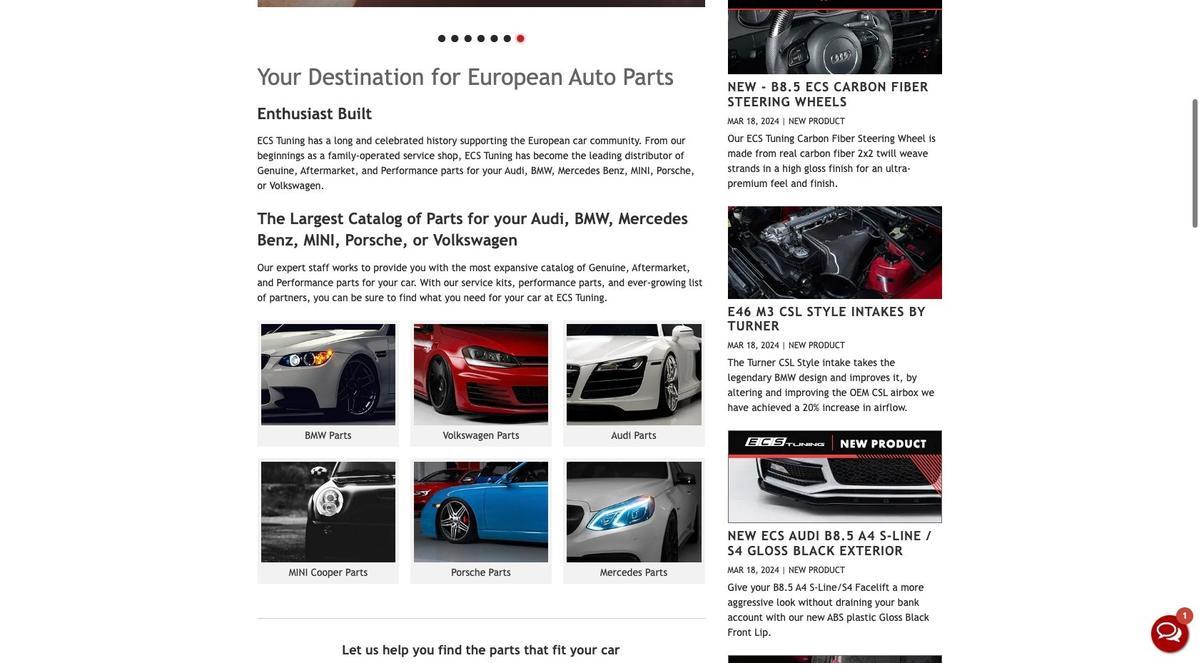 Task type: describe. For each thing, give the bounding box(es) containing it.
new turner control arm & roll center correction kits image
[[728, 655, 942, 663]]

new ecs audi b8.5 a4 s-line / s4 gloss black exterior image
[[728, 431, 942, 524]]

e46 m3 csl style intakes by turner image
[[728, 206, 942, 299]]

new - b8.5 ecs carbon fiber steering wheels image
[[728, 0, 942, 74]]



Task type: locate. For each thing, give the bounding box(es) containing it.
generic - clearance image
[[257, 0, 705, 7]]



Task type: vqa. For each thing, say whether or not it's contained in the screenshot.
E46 M3 CSL Style Intakes by Turner image
yes



